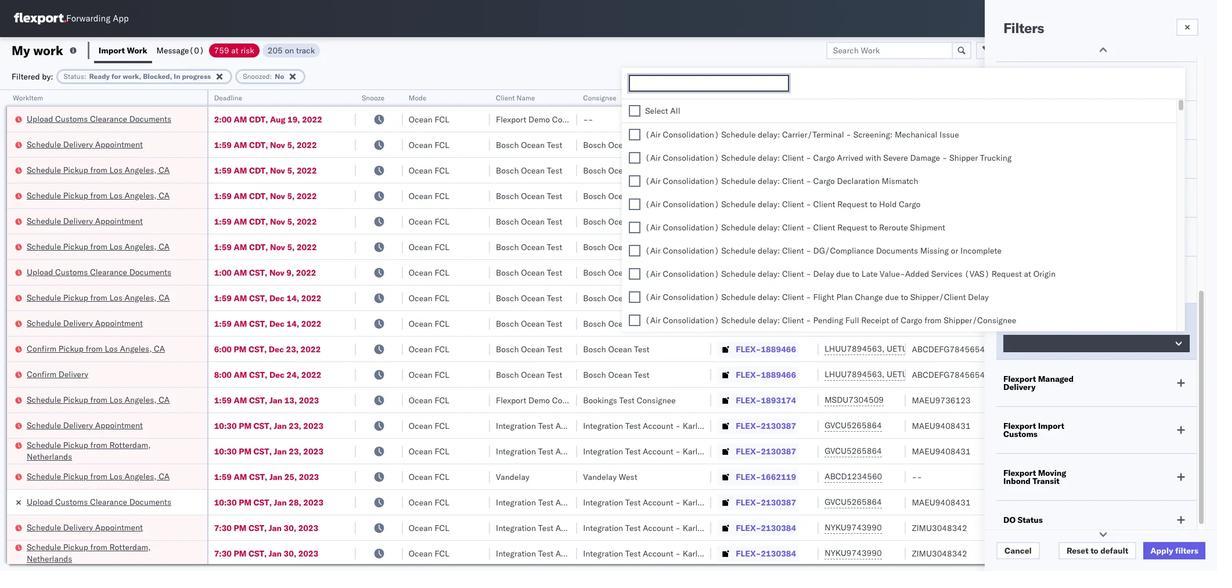 Task type: locate. For each thing, give the bounding box(es) containing it.
lhuu7894563, uetu5238478 down receipt
[[825, 344, 943, 354]]

2 1846748 from the top
[[761, 165, 796, 176]]

transit
[[1033, 476, 1060, 487]]

1 vertical spatial ready
[[1003, 271, 1027, 281]]

1 horizontal spatial deadline
[[1003, 115, 1038, 125]]

1 horizontal spatial at
[[1024, 269, 1031, 279]]

0 vertical spatial delay
[[813, 269, 834, 279]]

2 vertical spatial upload customs clearance documents link
[[27, 496, 171, 508]]

delay: for severe
[[758, 153, 780, 163]]

0 vertical spatial upload customs clearance documents
[[27, 114, 171, 124]]

uetu5238478 down shipper/client
[[887, 318, 943, 329]]

2130387 down 1893174
[[761, 421, 796, 431]]

flex-2130387 up flex-1662119 on the bottom of the page
[[736, 446, 796, 457]]

mbl/mawb numbers
[[912, 93, 983, 102]]

2023
[[299, 395, 319, 406], [303, 421, 323, 431], [303, 446, 323, 457], [299, 472, 319, 482], [303, 497, 323, 508], [298, 523, 318, 533], [298, 548, 318, 559]]

1 flex-2130384 from the top
[[736, 523, 796, 533]]

test123456 down missing
[[912, 267, 961, 278]]

1 vertical spatial zimu3048342
[[912, 548, 967, 559]]

deadline up 2:00
[[214, 93, 242, 102]]

1 schedule pickup from los angeles, ca from the top
[[27, 165, 170, 175]]

pickup for 1:59 am cst, dec 14, 2022
[[63, 292, 88, 303]]

2 vertical spatial request
[[992, 269, 1022, 279]]

0 horizontal spatial at
[[231, 45, 239, 55]]

lhuu7894563, uetu5238478 down change
[[825, 318, 943, 329]]

0 vertical spatial upload customs clearance documents link
[[27, 113, 171, 125]]

ceau7522281, hlxu6269489, hlxu8034992 down shipment
[[825, 242, 1005, 252]]

6 delay: from the top
[[758, 246, 780, 256]]

3 1846748 from the top
[[761, 191, 796, 201]]

ceau7522281, hlxu6269489, hlxu8034992 down damage
[[825, 165, 1005, 175]]

10:30 pm cst, jan 23, 2023 up 1:59 am cst, jan 25, 2023
[[214, 446, 323, 457]]

1 1889466 from the top
[[761, 293, 796, 303]]

schedule pickup from rotterdam, netherlands
[[27, 440, 151, 462], [27, 542, 151, 564]]

0 vertical spatial demo
[[528, 114, 550, 125]]

2130387 down 1662119
[[761, 497, 796, 508]]

: left no
[[270, 72, 272, 80]]

10:30 pm cst, jan 23, 2023
[[214, 421, 323, 431], [214, 446, 323, 457]]

2 2130384 from the top
[[761, 548, 796, 559]]

ceau7522281, up arrived
[[825, 139, 884, 150]]

test123456 up missing
[[912, 216, 961, 227]]

0 vertical spatial schedule pickup from rotterdam, netherlands link
[[27, 439, 192, 462]]

1 vertical spatial import
[[1038, 421, 1064, 431]]

abcd1234560
[[825, 471, 882, 482]]

5 resize handle column header from the left
[[563, 90, 577, 571]]

1 10:30 from the top
[[214, 421, 237, 431]]

7 consolidation) from the top
[[663, 269, 719, 279]]

2 10:30 pm cst, jan 23, 2023 from the top
[[214, 446, 323, 457]]

dec
[[269, 293, 285, 303], [269, 318, 285, 329], [269, 344, 284, 354], [269, 370, 285, 380]]

request up "dg/compliance"
[[837, 222, 868, 233]]

hlxu6269489, down shipment
[[886, 242, 946, 252]]

0 horizontal spatial numbers
[[858, 93, 886, 102]]

4 schedule pickup from los angeles, ca from the top
[[27, 292, 170, 303]]

abcdefg78456546 down shipper/client
[[912, 318, 990, 329]]

10 ocean fcl from the top
[[409, 344, 449, 354]]

: up workitem button
[[84, 72, 86, 80]]

pickup for 1:59 am cst, jan 13, 2023
[[63, 395, 88, 405]]

cargo
[[813, 153, 835, 163], [813, 176, 835, 186], [899, 199, 920, 210], [901, 315, 922, 326]]

9,
[[286, 267, 294, 278]]

from for 1:59 am cdt, nov 5, 2022
[[90, 190, 107, 201]]

2 vertical spatial flex-2130387
[[736, 497, 796, 508]]

0 vertical spatial --
[[583, 114, 593, 125]]

client for (air consolidation) schedule delay: client - client request to hold cargo
[[782, 199, 804, 210]]

gvcu5265864 down msdu7304509
[[825, 420, 882, 431]]

flex-1660288 button
[[717, 111, 798, 127], [717, 111, 798, 127]]

13 fcl from the top
[[435, 421, 449, 431]]

5 consolidation) from the top
[[663, 222, 719, 233]]

2 ceau7522281, hlxu6269489, hlxu8034992 from the top
[[825, 165, 1005, 175]]

0 vertical spatial netherlands
[[27, 451, 72, 462]]

hlxu8034992
[[948, 139, 1005, 150], [948, 165, 1005, 175], [948, 190, 1005, 201], [948, 216, 1005, 226], [948, 242, 1005, 252], [948, 267, 1005, 278]]

2 vertical spatial upload
[[27, 497, 53, 507]]

hlxu8034992 for 6th schedule pickup from los angeles, ca link from the bottom of the page
[[948, 165, 1005, 175]]

action
[[1176, 45, 1202, 55]]

1:59 am cst, dec 14, 2022 up 6:00 pm cst, dec 23, 2022
[[214, 318, 321, 329]]

6 flex-1846748 from the top
[[736, 267, 796, 278]]

consolidation)
[[663, 129, 719, 140], [663, 153, 719, 163], [663, 176, 719, 186], [663, 199, 719, 210], [663, 222, 719, 233], [663, 246, 719, 256], [663, 269, 719, 279], [663, 292, 719, 303], [663, 315, 719, 326]]

3 flex-2130387 from the top
[[736, 497, 796, 508]]

9 resize handle column header from the left
[[1060, 90, 1074, 571]]

ca inside confirm pickup from los angeles, ca link
[[154, 343, 165, 354]]

list box
[[622, 99, 1176, 571]]

ceau7522281, hlxu6269489, hlxu8034992 up damage
[[825, 139, 1005, 150]]

1 schedule pickup from rotterdam, netherlands link from the top
[[27, 439, 192, 462]]

1846748 up '(air consolidation) schedule delay: client - cargo declaration mismatch'
[[761, 165, 796, 176]]

(air consolidation) schedule delay: client - dg/compliance documents missing or incomplete
[[645, 246, 1002, 256]]

schedule delivery appointment link for 1:59 am cdt, nov 5, 2022
[[27, 138, 143, 150]]

2 (air from the top
[[645, 153, 661, 163]]

uetu5238478 down "of"
[[887, 344, 943, 354]]

ca
[[159, 165, 170, 175], [159, 190, 170, 201], [159, 241, 170, 252], [159, 292, 170, 303], [154, 343, 165, 354], [159, 395, 170, 405], [159, 471, 170, 482]]

ceau7522281, hlxu6269489, hlxu8034992 down mismatch
[[825, 190, 1005, 201]]

1 horizontal spatial delay
[[968, 292, 989, 303]]

cdt,
[[249, 114, 268, 125], [249, 140, 268, 150], [249, 165, 268, 176], [249, 191, 268, 201], [249, 216, 268, 227], [249, 242, 268, 252]]

2 flex-1889466 from the top
[[736, 318, 796, 329]]

ceau7522281, down declaration
[[825, 190, 884, 201]]

1846748 down (air consolidation) schedule delay: client - client request to hold cargo
[[761, 216, 796, 227]]

None text field
[[633, 79, 788, 89]]

angeles, for 6:00 pm cst, dec 23, 2022
[[120, 343, 152, 354]]

1 vertical spatial 7:30 pm cst, jan 30, 2023
[[214, 548, 318, 559]]

appointment for 1:59 am cst, dec 14, 2022
[[95, 318, 143, 328]]

vandelay for vandelay
[[496, 472, 529, 482]]

10:30 up 1:59 am cst, jan 25, 2023
[[214, 446, 237, 457]]

bosch
[[496, 140, 519, 150], [583, 140, 606, 150], [496, 165, 519, 176], [583, 165, 606, 176], [496, 191, 519, 201], [583, 191, 606, 201], [496, 216, 519, 227], [583, 216, 606, 227], [496, 242, 519, 252], [583, 242, 606, 252], [496, 267, 519, 278], [583, 267, 606, 278], [496, 293, 519, 303], [583, 293, 606, 303], [496, 318, 519, 329], [583, 318, 606, 329], [496, 344, 519, 354], [583, 344, 606, 354], [496, 370, 519, 380], [583, 370, 606, 380]]

import inside flexport import customs
[[1038, 421, 1064, 431]]

ready inside ready for customs clearance
[[1003, 271, 1027, 281]]

1 vertical spatial 2130384
[[761, 548, 796, 559]]

angeles, for 1:59 am cdt, nov 5, 2022
[[125, 190, 157, 201]]

0 horizontal spatial --
[[583, 114, 593, 125]]

1 horizontal spatial status
[[1018, 515, 1043, 525]]

1 horizontal spatial :
[[270, 72, 272, 80]]

schedule pickup from los angeles, ca button
[[27, 164, 170, 177], [27, 190, 170, 202], [27, 241, 170, 253], [27, 292, 170, 305], [27, 394, 170, 407], [27, 471, 170, 483]]

15 flex- from the top
[[736, 472, 761, 482]]

gvcu5265864
[[825, 420, 882, 431], [825, 446, 882, 456], [825, 497, 882, 507]]

2 1889466 from the top
[[761, 318, 796, 329]]

from
[[90, 165, 107, 175], [90, 190, 107, 201], [90, 241, 107, 252], [90, 292, 107, 303], [925, 315, 942, 326], [86, 343, 103, 354], [90, 395, 107, 405], [90, 440, 107, 450], [90, 471, 107, 482], [90, 542, 107, 552]]

16 flex- from the top
[[736, 497, 761, 508]]

1 am from the top
[[234, 114, 247, 125]]

deadline inside button
[[214, 93, 242, 102]]

work
[[33, 42, 63, 58]]

6 schedule pickup from los angeles, ca from the top
[[27, 471, 170, 482]]

upload customs clearance documents button
[[27, 113, 171, 126], [27, 266, 171, 279]]

12 fcl from the top
[[435, 395, 449, 406]]

1 vertical spatial at
[[1024, 269, 1031, 279]]

0 horizontal spatial :
[[84, 72, 86, 80]]

0 vertical spatial 14,
[[287, 293, 299, 303]]

0 horizontal spatial vandelay
[[496, 472, 529, 482]]

issue
[[940, 129, 959, 140]]

6 ceau7522281, hlxu6269489, hlxu8034992 from the top
[[825, 267, 1005, 278]]

23, up '25,'
[[289, 446, 301, 457]]

2 upload from the top
[[27, 267, 53, 277]]

ceau7522281, down "dg/compliance"
[[825, 267, 884, 278]]

1846748 down (air consolidation) schedule delay: client - client request to reroute shipment
[[761, 242, 796, 252]]

flexport managed delivery
[[1003, 374, 1074, 393]]

gvcu5265864 down abcd1234560
[[825, 497, 882, 507]]

consolidation) for (air consolidation) schedule delay: client - cargo arrived with severe damage - shipper trucking
[[663, 153, 719, 163]]

18 flex- from the top
[[736, 548, 761, 559]]

0 vertical spatial upload customs clearance documents button
[[27, 113, 171, 126]]

23, down 13,
[[289, 421, 301, 431]]

request for hold
[[837, 199, 868, 210]]

0 vertical spatial 10:30
[[214, 421, 237, 431]]

7 flex- from the top
[[736, 267, 761, 278]]

schedule pickup from los angeles, ca link
[[27, 164, 170, 176], [27, 190, 170, 201], [27, 241, 170, 252], [27, 292, 170, 303], [27, 394, 170, 406], [27, 471, 170, 482]]

1 vertical spatial flex-2130387
[[736, 446, 796, 457]]

flex-2130387 down the flex-1893174
[[736, 421, 796, 431]]

lhuu7894563, down plan
[[825, 318, 885, 329]]

consolidation) for (air consolidation) schedule delay: client - client request to hold cargo
[[663, 199, 719, 210]]

1 vertical spatial confirm
[[27, 369, 56, 379]]

23, for los
[[286, 344, 299, 354]]

import down flexport managed delivery
[[1038, 421, 1064, 431]]

abcdefg78456546 down the shipper/consignee
[[912, 344, 990, 354]]

from for 10:30 pm cst, jan 23, 2023
[[90, 440, 107, 450]]

1 vertical spatial 23,
[[289, 421, 301, 431]]

deadline up arrival
[[1003, 115, 1038, 125]]

hold
[[879, 199, 897, 210]]

2 10:30 from the top
[[214, 446, 237, 457]]

1 vertical spatial 10:30
[[214, 446, 237, 457]]

full
[[845, 315, 859, 326]]

schedule pickup from los angeles, ca link for 1:59 am cdt, nov 5, 2022
[[27, 190, 170, 201]]

1:59 am cdt, nov 5, 2022 for 6th schedule pickup from los angeles, ca link from the bottom of the page
[[214, 165, 317, 176]]

bookings
[[583, 395, 617, 406]]

1 vertical spatial deadline
[[1003, 115, 1038, 125]]

0 vertical spatial 10:30 pm cst, jan 23, 2023
[[214, 421, 323, 431]]

filtered by:
[[12, 71, 53, 82]]

1:59 am cst, dec 14, 2022
[[214, 293, 321, 303], [214, 318, 321, 329]]

(air consolidation) schedule delay: client - client request to reroute shipment
[[645, 222, 945, 233]]

flexport inside flexport import customs
[[1003, 421, 1036, 431]]

1846748 down '(air consolidation) schedule delay: client - cargo declaration mismatch'
[[761, 191, 796, 201]]

snoozed : no
[[243, 72, 284, 80]]

schedule delivery appointment for 1:59 am cst, dec 14, 2022
[[27, 318, 143, 328]]

1 vertical spatial status
[[1018, 515, 1043, 525]]

0 vertical spatial zimu3048342
[[912, 523, 967, 533]]

0 vertical spatial nyku9743990
[[825, 523, 882, 533]]

to right reset
[[1091, 546, 1098, 556]]

upload customs clearance documents button for 1:00 am cst, nov 9, 2022
[[27, 266, 171, 279]]

1846748 up (air consolidation) schedule delay: client - flight plan change due to shipper/client delay
[[761, 267, 796, 278]]

23, for rotterdam,
[[289, 446, 301, 457]]

workitem button
[[7, 91, 195, 103]]

0 vertical spatial 2130384
[[761, 523, 796, 533]]

ready left the for
[[1003, 271, 1027, 281]]

0 vertical spatial gvcu5265864
[[825, 420, 882, 431]]

hlxu6269489, down mismatch
[[886, 190, 946, 201]]

10:30 down 1:59 am cst, jan 13, 2023
[[214, 421, 237, 431]]

1 5, from the top
[[287, 140, 295, 150]]

uetu5238478 down added
[[887, 293, 943, 303]]

2:00 am cdt, aug 19, 2022
[[214, 114, 322, 125]]

0 vertical spatial schedule pickup from rotterdam, netherlands
[[27, 440, 151, 462]]

lhuu7894563, uetu5238478 up msdu7304509
[[825, 369, 943, 380]]

4 1:59 from the top
[[214, 216, 232, 227]]

2 14, from the top
[[287, 318, 299, 329]]

8 consolidation) from the top
[[663, 292, 719, 303]]

1 horizontal spatial --
[[912, 472, 922, 482]]

hlxu8034992 for schedule delivery appointment link associated with 1:59 am cdt, nov 5, 2022
[[948, 139, 1005, 150]]

rotterdam, for 10:30 pm cst, jan 23, 2023
[[109, 440, 151, 450]]

ceau7522281, hlxu6269489, hlxu8034992
[[825, 139, 1005, 150], [825, 165, 1005, 175], [825, 190, 1005, 201], [825, 216, 1005, 226], [825, 242, 1005, 252], [825, 267, 1005, 278]]

consolidation) for (air consolidation) schedule delay: client - cargo declaration mismatch
[[663, 176, 719, 186]]

carrier/terminal
[[782, 129, 844, 140]]

0 vertical spatial upload
[[27, 114, 53, 124]]

3 hlxu8034992 from the top
[[948, 190, 1005, 201]]

1 cdt, from the top
[[249, 114, 268, 125]]

schedule delivery appointment link for 7:30 pm cst, jan 30, 2023
[[27, 522, 143, 533]]

19,
[[287, 114, 300, 125]]

schedule pickup from rotterdam, netherlands link for 10:30
[[27, 439, 192, 462]]

2 consolidation) from the top
[[663, 153, 719, 163]]

2 delay: from the top
[[758, 153, 780, 163]]

hlxu6269489, up damage
[[886, 139, 946, 150]]

ceau7522281, up declaration
[[825, 165, 884, 175]]

0 vertical spatial 30,
[[284, 523, 296, 533]]

app
[[113, 13, 129, 24]]

uetu5238478 up maeu9736123
[[887, 369, 943, 380]]

14,
[[287, 293, 299, 303], [287, 318, 299, 329]]

at left risk
[[231, 45, 239, 55]]

2 hlxu8034992 from the top
[[948, 165, 1005, 175]]

2 5, from the top
[[287, 165, 295, 176]]

2 vertical spatial gvcu5265864
[[825, 497, 882, 507]]

5 ceau7522281, from the top
[[825, 242, 884, 252]]

lhuu7894563, uetu5238478
[[825, 293, 943, 303], [825, 318, 943, 329], [825, 344, 943, 354], [825, 369, 943, 380]]

clearance
[[90, 114, 127, 124], [90, 267, 127, 277], [1003, 279, 1043, 289], [90, 497, 127, 507]]

delay: for due
[[758, 292, 780, 303]]

8:00 am cst, dec 24, 2022
[[214, 370, 321, 380]]

none checkbox inside list box
[[629, 222, 640, 233]]

0 vertical spatial maeu9408431
[[912, 421, 971, 431]]

0 horizontal spatial import
[[99, 45, 125, 55]]

1 horizontal spatial import
[[1038, 421, 1064, 431]]

ceau7522281, up "dg/compliance"
[[825, 216, 884, 226]]

1 hlxu6269489, from the top
[[886, 139, 946, 150]]

8 delay: from the top
[[758, 292, 780, 303]]

205 on track
[[268, 45, 315, 55]]

1 horizontal spatial due
[[885, 292, 899, 303]]

6 hlxu8034992 from the top
[[948, 267, 1005, 278]]

1 flexport demo consignee from the top
[[496, 114, 591, 125]]

2130387
[[761, 421, 796, 431], [761, 446, 796, 457], [761, 497, 796, 508]]

demo
[[528, 114, 550, 125], [528, 395, 550, 406]]

1 confirm from the top
[[27, 343, 56, 354]]

incomplete
[[960, 246, 1002, 256]]

schedule pickup from los angeles, ca button for 1:59 am cst, jan 25, 2023
[[27, 471, 170, 483]]

flex-1846748 button
[[717, 137, 798, 153], [717, 137, 798, 153], [717, 162, 798, 179], [717, 162, 798, 179], [717, 188, 798, 204], [717, 188, 798, 204], [717, 213, 798, 230], [717, 213, 798, 230], [717, 239, 798, 255], [717, 239, 798, 255], [717, 264, 798, 281], [717, 264, 798, 281]]

from inside button
[[86, 343, 103, 354]]

0 vertical spatial flex-2130387
[[736, 421, 796, 431]]

delay up flight
[[813, 269, 834, 279]]

request left the for
[[992, 269, 1022, 279]]

6 am from the top
[[234, 242, 247, 252]]

confirm inside "link"
[[27, 369, 56, 379]]

hlxu6269489, down hold
[[886, 216, 946, 226]]

0 vertical spatial due
[[836, 269, 850, 279]]

uetu5238478
[[887, 293, 943, 303], [887, 318, 943, 329], [887, 344, 943, 354], [887, 369, 943, 380]]

schedule pickup from rotterdam, netherlands button for 7:30 pm cst, jan 30, 2023
[[27, 541, 192, 566]]

0 vertical spatial 7:30
[[214, 523, 232, 533]]

hlxu8034992 for 3rd schedule pickup from los angeles, ca link from the top of the page
[[948, 242, 1005, 252]]

2023 for schedule pickup from los angeles, ca link corresponding to 1:59 am cst, jan 25, 2023
[[299, 472, 319, 482]]

flexport demo consignee for bookings test consignee
[[496, 395, 591, 406]]

2 demo from the top
[[528, 395, 550, 406]]

ceau7522281, up (air consolidation) schedule delay: client - delay due to late value-added services (vas) request at origin
[[825, 242, 884, 252]]

4 5, from the top
[[287, 216, 295, 227]]

1 vertical spatial request
[[837, 222, 868, 233]]

from for 1:59 am cst, dec 14, 2022
[[90, 292, 107, 303]]

2 vertical spatial 10:30
[[214, 497, 237, 508]]

14 ocean fcl from the top
[[409, 446, 449, 457]]

1 vertical spatial 10:30 pm cst, jan 23, 2023
[[214, 446, 323, 457]]

10:30 pm cst, jan 23, 2023 down 1:59 am cst, jan 13, 2023
[[214, 421, 323, 431]]

pm
[[234, 344, 246, 354], [239, 421, 251, 431], [239, 446, 251, 457], [239, 497, 251, 508], [234, 523, 246, 533], [234, 548, 246, 559]]

schedule pickup from los angeles, ca link for 1:59 am cst, jan 13, 2023
[[27, 394, 170, 406]]

ceau7522281, hlxu6269489, hlxu8034992 down missing
[[825, 267, 1005, 278]]

11 am from the top
[[234, 395, 247, 406]]

5 schedule pickup from los angeles, ca from the top
[[27, 395, 170, 405]]

2 ocean fcl from the top
[[409, 140, 449, 150]]

11 resize handle column header from the left
[[1187, 90, 1201, 571]]

2 ceau7522281, from the top
[[825, 165, 884, 175]]

Search Work text field
[[826, 42, 953, 59]]

0 vertical spatial flexport demo consignee
[[496, 114, 591, 125]]

1 vertical spatial due
[[885, 292, 899, 303]]

resize handle column header
[[193, 90, 207, 571], [342, 90, 356, 571], [389, 90, 403, 571], [476, 90, 490, 571], [563, 90, 577, 571], [698, 90, 711, 571], [805, 90, 819, 571], [892, 90, 906, 571], [1060, 90, 1074, 571], [1147, 90, 1161, 571], [1187, 90, 1201, 571]]

5 schedule pickup from los angeles, ca link from the top
[[27, 394, 170, 406]]

resize handle column header for flex id
[[805, 90, 819, 571]]

pickup
[[63, 165, 88, 175], [63, 190, 88, 201], [63, 241, 88, 252], [63, 292, 88, 303], [58, 343, 84, 354], [63, 395, 88, 405], [63, 440, 88, 450], [63, 471, 88, 482], [63, 542, 88, 552]]

0 vertical spatial ready
[[89, 72, 110, 80]]

1 schedule pickup from rotterdam, netherlands from the top
[[27, 440, 151, 462]]

1 vertical spatial schedule pickup from rotterdam, netherlands
[[27, 542, 151, 564]]

maeu9408431
[[912, 421, 971, 431], [912, 446, 971, 457], [912, 497, 971, 508]]

1 2130384 from the top
[[761, 523, 796, 533]]

import left work
[[99, 45, 125, 55]]

6 cdt, from the top
[[249, 242, 268, 252]]

cancel button
[[996, 542, 1040, 560]]

1 horizontal spatial numbers
[[954, 93, 983, 102]]

0 vertical spatial deadline
[[214, 93, 242, 102]]

numbers for mbl/mawb numbers
[[954, 93, 983, 102]]

request for reroute
[[837, 222, 868, 233]]

due right change
[[885, 292, 899, 303]]

1 vertical spatial upload
[[27, 267, 53, 277]]

numbers up ymluw236679313
[[954, 93, 983, 102]]

4 am from the top
[[234, 191, 247, 201]]

3 resize handle column header from the left
[[389, 90, 403, 571]]

abcdefg78456546 down 'services'
[[912, 293, 990, 303]]

dec up 8:00 am cst, dec 24, 2022
[[269, 344, 284, 354]]

0 vertical spatial rotterdam,
[[109, 440, 151, 450]]

schedule delivery appointment link
[[27, 138, 143, 150], [27, 215, 143, 227], [27, 317, 143, 329], [27, 420, 143, 431], [27, 522, 143, 533]]

5 am from the top
[[234, 216, 247, 227]]

import work
[[99, 45, 147, 55]]

2 abcdefg78456546 from the top
[[912, 318, 990, 329]]

flex-2130387 down flex-1662119 on the bottom of the page
[[736, 497, 796, 508]]

flex-2130387
[[736, 421, 796, 431], [736, 446, 796, 457], [736, 497, 796, 508]]

gvcu5265864 up abcd1234560
[[825, 446, 882, 456]]

schedule delivery appointment for 1:59 am cdt, nov 5, 2022
[[27, 139, 143, 150]]

schedule pickup from los angeles, ca button for 1:59 am cst, dec 14, 2022
[[27, 292, 170, 305]]

blocked,
[[143, 72, 172, 80]]

1 vertical spatial schedule pickup from rotterdam, netherlands link
[[27, 541, 192, 565]]

2:00
[[214, 114, 232, 125]]

cdt, for 6th schedule pickup from los angeles, ca link from the bottom of the page
[[249, 165, 268, 176]]

mechanical
[[895, 129, 937, 140]]

delay: for hold
[[758, 199, 780, 210]]

7 am from the top
[[234, 267, 247, 278]]

14, down 9,
[[287, 293, 299, 303]]

due down "dg/compliance"
[[836, 269, 850, 279]]

2 vertical spatial 2130387
[[761, 497, 796, 508]]

to left late
[[852, 269, 859, 279]]

schedule delivery appointment button
[[27, 138, 143, 151], [27, 215, 143, 228], [27, 317, 143, 330], [27, 420, 143, 432], [27, 522, 143, 534]]

to left hold
[[870, 199, 877, 210]]

1 vertical spatial demo
[[528, 395, 550, 406]]

0 horizontal spatial deadline
[[214, 93, 242, 102]]

6 flex- from the top
[[736, 242, 761, 252]]

for
[[1029, 271, 1042, 281]]

client for (air consolidation) schedule delay: client - delay due to late value-added services (vas) request at origin
[[782, 269, 804, 279]]

0 vertical spatial import
[[99, 45, 125, 55]]

lhuu7894563, up full
[[825, 293, 885, 303]]

5 hlxu8034992 from the top
[[948, 242, 1005, 252]]

schedule pickup from los angeles, ca for 1:59 am cdt, nov 5, 2022
[[27, 190, 170, 201]]

status right do
[[1018, 515, 1043, 525]]

hlxu6269489, down missing
[[886, 267, 946, 278]]

0 vertical spatial 7:30 pm cst, jan 30, 2023
[[214, 523, 318, 533]]

23, up 24,
[[286, 344, 299, 354]]

1 vertical spatial upload customs clearance documents
[[27, 267, 171, 277]]

pickup for 7:30 pm cst, jan 30, 2023
[[63, 542, 88, 552]]

1:59 am cdt, nov 5, 2022
[[214, 140, 317, 150], [214, 165, 317, 176], [214, 191, 317, 201], [214, 216, 317, 227], [214, 242, 317, 252]]

0 vertical spatial 23,
[[286, 344, 299, 354]]

0 vertical spatial request
[[837, 199, 868, 210]]

to down value-
[[901, 292, 908, 303]]

pickup for 6:00 pm cst, dec 23, 2022
[[58, 343, 84, 354]]

3 uetu5238478 from the top
[[887, 344, 943, 354]]

from for 6:00 pm cst, dec 23, 2022
[[86, 343, 103, 354]]

2130384
[[761, 523, 796, 533], [761, 548, 796, 559]]

1 vertical spatial flex-2130384
[[736, 548, 796, 559]]

5 (air from the top
[[645, 222, 661, 233]]

customs inside ready for customs clearance
[[1044, 271, 1078, 281]]

1 vertical spatial schedule pickup from rotterdam, netherlands button
[[27, 541, 192, 566]]

None checkbox
[[629, 222, 640, 233]]

0 vertical spatial flex-2130384
[[736, 523, 796, 533]]

ready left for
[[89, 72, 110, 80]]

3 fcl from the top
[[435, 165, 449, 176]]

1 vertical spatial nyku9743990
[[825, 548, 882, 559]]

1 horizontal spatial vandelay
[[583, 472, 617, 482]]

1 vertical spatial 2130387
[[761, 446, 796, 457]]

1 vertical spatial 1:59 am cst, dec 14, 2022
[[214, 318, 321, 329]]

1 horizontal spatial ready
[[1003, 271, 1027, 281]]

0 vertical spatial 2130387
[[761, 421, 796, 431]]

receipt
[[861, 315, 889, 326]]

4 lhuu7894563, from the top
[[825, 369, 885, 380]]

at left origin
[[1024, 269, 1031, 279]]

delay: for late
[[758, 269, 780, 279]]

batch
[[1151, 45, 1174, 55]]

0 vertical spatial 1:59 am cst, dec 14, 2022
[[214, 293, 321, 303]]

1 lhuu7894563, from the top
[[825, 293, 885, 303]]

1 vertical spatial 7:30
[[214, 548, 232, 559]]

5 1:59 am cdt, nov 5, 2022 from the top
[[214, 242, 317, 252]]

choi
[[1116, 472, 1133, 482]]

vandelay
[[496, 472, 529, 482], [583, 472, 617, 482]]

request down declaration
[[837, 199, 868, 210]]

numbers for container numbers
[[858, 93, 886, 102]]

0 horizontal spatial status
[[64, 72, 84, 80]]

client for (air consolidation) schedule delay: client - client request to reroute shipment
[[782, 222, 804, 233]]

appointment
[[95, 139, 143, 150], [95, 216, 143, 226], [95, 318, 143, 328], [95, 420, 143, 431], [95, 522, 143, 533]]

(air consolidation) schedule delay: client - pending full receipt of cargo from shipper/consignee
[[645, 315, 1016, 326]]

do
[[1003, 515, 1016, 525]]

1 vertical spatial flexport demo consignee
[[496, 395, 591, 406]]

3 1:59 am cdt, nov 5, 2022 from the top
[[214, 191, 317, 201]]

netherlands for 7:30
[[27, 554, 72, 564]]

None checkbox
[[629, 105, 640, 117], [629, 129, 640, 141], [629, 152, 640, 164], [629, 175, 640, 187], [629, 199, 640, 210], [629, 245, 640, 257], [629, 268, 640, 280], [629, 291, 640, 303], [629, 315, 640, 326], [629, 105, 640, 117], [629, 129, 640, 141], [629, 152, 640, 164], [629, 175, 640, 187], [629, 199, 640, 210], [629, 245, 640, 257], [629, 268, 640, 280], [629, 291, 640, 303], [629, 315, 640, 326]]

schedule pickup from los angeles, ca for 1:59 am cst, dec 14, 2022
[[27, 292, 170, 303]]

delivery inside flexport managed delivery
[[1003, 382, 1036, 393]]

1846748 down 1660288
[[761, 140, 796, 150]]

14, up 6:00 pm cst, dec 23, 2022
[[287, 318, 299, 329]]

ca for 1:59 am cst, jan 13, 2023
[[159, 395, 170, 405]]

1 vertical spatial rotterdam,
[[109, 542, 151, 552]]

severe
[[883, 153, 908, 163]]

16 ocean fcl from the top
[[409, 497, 449, 508]]

client for (air consolidation) schedule delay: client - cargo arrived with severe damage - shipper trucking
[[782, 153, 804, 163]]

4 fcl from the top
[[435, 191, 449, 201]]

2 vertical spatial maeu9408431
[[912, 497, 971, 508]]

0 vertical spatial confirm
[[27, 343, 56, 354]]

schedule pickup from rotterdam, netherlands for 10:30 pm cst, jan 23, 2023
[[27, 440, 151, 462]]

1 vertical spatial upload customs clearance documents link
[[27, 266, 171, 278]]

resize handle column header for consignee
[[698, 90, 711, 571]]

lhuu7894563, uetu5238478 up receipt
[[825, 293, 943, 303]]

flex-1893174 button
[[717, 392, 798, 408], [717, 392, 798, 408]]

2 confirm from the top
[[27, 369, 56, 379]]

flexport
[[496, 114, 526, 125], [1003, 374, 1036, 384], [496, 395, 526, 406], [1003, 421, 1036, 431], [1003, 468, 1036, 478]]

upload for 2:00 am cdt, aug 19, 2022
[[27, 114, 53, 124]]

to left reroute
[[870, 222, 877, 233]]

schedule delivery appointment button for 1:59 am cst, dec 14, 2022
[[27, 317, 143, 330]]

from for 1:59 am cst, jan 25, 2023
[[90, 471, 107, 482]]

1:59 am cst, dec 14, 2022 down 1:00 am cst, nov 9, 2022
[[214, 293, 321, 303]]

upload
[[27, 114, 53, 124], [27, 267, 53, 277], [27, 497, 53, 507]]

3 5, from the top
[[287, 191, 295, 201]]

abcdefg78456546 up maeu9736123
[[912, 370, 990, 380]]

1 vertical spatial upload customs clearance documents button
[[27, 266, 171, 279]]

lhuu7894563, up msdu7304509
[[825, 369, 885, 380]]

forwarding
[[66, 13, 110, 24]]

1 vertical spatial gvcu5265864
[[825, 446, 882, 456]]

to inside reset to default button
[[1091, 546, 1098, 556]]

5 test123456 from the top
[[912, 267, 961, 278]]

schedule pickup from los angeles, ca for 1:59 am cst, jan 25, 2023
[[27, 471, 170, 482]]

cdt, for schedule delivery appointment link associated with 1:59 am cdt, nov 5, 2022
[[249, 140, 268, 150]]

numbers up the "caiu7969337"
[[858, 93, 886, 102]]

2 vertical spatial 23,
[[289, 446, 301, 457]]

cargo down carrier/terminal
[[813, 153, 835, 163]]

angeles, for 1:59 am cst, dec 14, 2022
[[125, 292, 157, 303]]

in
[[174, 72, 180, 80]]

hlxu6269489, down damage
[[886, 165, 946, 175]]

test123456 down shipment
[[912, 242, 961, 252]]

1 2130387 from the top
[[761, 421, 796, 431]]

1 vertical spatial delay
[[968, 292, 989, 303]]

0 vertical spatial schedule pickup from rotterdam, netherlands button
[[27, 439, 192, 464]]

test123456 up damage
[[912, 140, 961, 150]]

8 flex- from the top
[[736, 293, 761, 303]]

upload customs clearance documents link for 1:00 am cst, nov 9, 2022
[[27, 266, 171, 278]]

confirm for confirm pickup from los angeles, ca
[[27, 343, 56, 354]]

5 cdt, from the top
[[249, 216, 268, 227]]

1 flex-1889466 from the top
[[736, 293, 796, 303]]

2130387 up 1662119
[[761, 446, 796, 457]]

change
[[855, 292, 883, 303]]

5 schedule pickup from los angeles, ca button from the top
[[27, 394, 170, 407]]

1 vertical spatial netherlands
[[27, 554, 72, 564]]

lhuu7894563, down full
[[825, 344, 885, 354]]

10:30 down 1:59 am cst, jan 25, 2023
[[214, 497, 237, 508]]

test123456 down damage
[[912, 165, 961, 176]]

status right by:
[[64, 72, 84, 80]]

delay down (vas)
[[968, 292, 989, 303]]

5, for 6th schedule pickup from los angeles, ca link from the bottom of the page
[[287, 165, 295, 176]]

ceau7522281, hlxu6269489, hlxu8034992 down hold
[[825, 216, 1005, 226]]

3 1889466 from the top
[[761, 344, 796, 354]]



Task type: describe. For each thing, give the bounding box(es) containing it.
client name button
[[490, 91, 566, 103]]

4 appointment from the top
[[95, 420, 143, 431]]

17 flex- from the top
[[736, 523, 761, 533]]

batch action button
[[1133, 42, 1209, 59]]

schedule delivery appointment for 7:30 pm cst, jan 30, 2023
[[27, 522, 143, 533]]

work,
[[123, 72, 141, 80]]

los for 1:59 am cst, jan 13, 2023
[[109, 395, 122, 405]]

on
[[285, 45, 294, 55]]

(air consolidation) schedule delay: client - cargo declaration mismatch
[[645, 176, 918, 186]]

caiu7969337
[[825, 114, 879, 124]]

client for (air consolidation) schedule delay: client - pending full receipt of cargo from shipper/consignee
[[782, 315, 804, 326]]

flexport import customs
[[1003, 421, 1064, 440]]

nov for 1:00 am cst, nov 9, 2022's upload customs clearance documents link
[[269, 267, 284, 278]]

1 ceau7522281, hlxu6269489, hlxu8034992 from the top
[[825, 139, 1005, 150]]

3 delay: from the top
[[758, 176, 780, 186]]

declaration
[[837, 176, 880, 186]]

demo for -
[[528, 114, 550, 125]]

ca for 6:00 pm cst, dec 23, 2022
[[154, 343, 165, 354]]

demo for bookings
[[528, 395, 550, 406]]

flex-2130387 for schedule delivery appointment
[[736, 421, 796, 431]]

delay: for reroute
[[758, 222, 780, 233]]

13 ocean fcl from the top
[[409, 421, 449, 431]]

2 fcl from the top
[[435, 140, 449, 150]]

consignee inside button
[[583, 93, 617, 102]]

container numbers button
[[819, 91, 894, 103]]

west
[[619, 472, 637, 482]]

4 flex-1889466 from the top
[[736, 370, 796, 380]]

4 schedule delivery appointment button from the top
[[27, 420, 143, 432]]

25,
[[284, 472, 297, 482]]

client inside button
[[496, 93, 515, 102]]

dg/compliance
[[813, 246, 874, 256]]

confirm delivery button
[[27, 368, 88, 381]]

4 1846748 from the top
[[761, 216, 796, 227]]

client for (air consolidation) schedule delay: client - cargo declaration mismatch
[[782, 176, 804, 186]]

vandelay west
[[583, 472, 637, 482]]

3 am from the top
[[234, 165, 247, 176]]

5 1:59 from the top
[[214, 242, 232, 252]]

shipper
[[949, 153, 978, 163]]

forwarding app
[[66, 13, 129, 24]]

2023 for fourth schedule delivery appointment link from the top of the page
[[303, 421, 323, 431]]

1 uetu5238478 from the top
[[887, 293, 943, 303]]

maeu9408431 for schedule pickup from rotterdam, netherlands
[[912, 446, 971, 457]]

schedule pickup from los angeles, ca link for 1:59 am cst, dec 14, 2022
[[27, 292, 170, 303]]

schedule pickup from rotterdam, netherlands for 7:30 pm cst, jan 30, 2023
[[27, 542, 151, 564]]

2023 for the schedule pickup from rotterdam, netherlands link associated with 7:30
[[298, 548, 318, 559]]

6:00
[[214, 344, 232, 354]]

arrived
[[837, 153, 863, 163]]

schedule pickup from los angeles, ca for 1:59 am cst, jan 13, 2023
[[27, 395, 170, 405]]

3 test123456 from the top
[[912, 216, 961, 227]]

schedule delivery appointment link for 1:59 am cst, dec 14, 2022
[[27, 317, 143, 329]]

consolidation) for (air consolidation) schedule delay: carrier/terminal - screening: mechanical issue
[[663, 129, 719, 140]]

2 lhuu7894563, uetu5238478 from the top
[[825, 318, 943, 329]]

dec up 6:00 pm cst, dec 23, 2022
[[269, 318, 285, 329]]

2023 for 10:30's the schedule pickup from rotterdam, netherlands link
[[303, 446, 323, 457]]

no
[[275, 72, 284, 80]]

pickup for 1:59 am cst, jan 25, 2023
[[63, 471, 88, 482]]

my work
[[12, 42, 63, 58]]

(air for (air consolidation) schedule delay: carrier/terminal - screening: mechanical issue
[[645, 129, 661, 140]]

los for 6:00 pm cst, dec 23, 2022
[[105, 343, 118, 354]]

4 lhuu7894563, uetu5238478 from the top
[[825, 369, 943, 380]]

2130387 for schedule delivery appointment
[[761, 421, 796, 431]]

4 abcdefg78456546 from the top
[[912, 370, 990, 380]]

(air consolidation) schedule delay: carrier/terminal - screening: mechanical issue
[[645, 129, 959, 140]]

3 ocean fcl from the top
[[409, 165, 449, 176]]

2 nyku9743990 from the top
[[825, 548, 882, 559]]

filters
[[1175, 546, 1198, 556]]

resize handle column header for mbl/mawb numbers
[[1060, 90, 1074, 571]]

cdt, for 3rd schedule pickup from los angeles, ca link from the top of the page
[[249, 242, 268, 252]]

message (0)
[[157, 45, 204, 55]]

hlxu8034992 for 1:00 am cst, nov 9, 2022's upload customs clearance documents link
[[948, 267, 1005, 278]]

4 hlxu6269489, from the top
[[886, 216, 946, 226]]

schedule delivery appointment button for 1:59 am cdt, nov 5, 2022
[[27, 138, 143, 151]]

4 ocean fcl from the top
[[409, 191, 449, 201]]

3 upload customs clearance documents link from the top
[[27, 496, 171, 508]]

10:30 pm cst, jan 23, 2023 for schedule delivery appointment
[[214, 421, 323, 431]]

4 ceau7522281, hlxu6269489, hlxu8034992 from the top
[[825, 216, 1005, 226]]

name
[[516, 93, 535, 102]]

customs for 3rd upload customs clearance documents link from the top
[[55, 497, 88, 507]]

schedule pickup from rotterdam, netherlands link for 7:30
[[27, 541, 192, 565]]

os button
[[1176, 5, 1203, 32]]

2 zimu3048342 from the top
[[912, 548, 967, 559]]

1 ocean fcl from the top
[[409, 114, 449, 125]]

0 horizontal spatial delay
[[813, 269, 834, 279]]

confirm pickup from los angeles, ca link
[[27, 343, 165, 354]]

filters
[[1003, 19, 1044, 37]]

1 test123456 from the top
[[912, 140, 961, 150]]

shipper/consignee
[[944, 315, 1016, 326]]

18 fcl from the top
[[435, 548, 449, 559]]

mismatch
[[882, 176, 918, 186]]

confirm pickup from los angeles, ca
[[27, 343, 165, 354]]

3 schedule pickup from los angeles, ca button from the top
[[27, 241, 170, 253]]

clearance inside ready for customs clearance
[[1003, 279, 1043, 289]]

flexport. image
[[14, 13, 66, 24]]

customs inside flexport import customs
[[1003, 429, 1038, 440]]

(air consolidation) schedule delay: client - flight plan change due to shipper/client delay
[[645, 292, 989, 303]]

1 ceau7522281, from the top
[[825, 139, 884, 150]]

(air consolidation) schedule delay: client - delay due to late value-added services (vas) request at origin
[[645, 269, 1056, 279]]

upload customs clearance documents for 2:00
[[27, 114, 171, 124]]

select
[[645, 106, 668, 116]]

aug
[[270, 114, 285, 125]]

10 am from the top
[[234, 370, 247, 380]]

consolidation) for (air consolidation) schedule delay: client - client request to reroute shipment
[[663, 222, 719, 233]]

5, for schedule delivery appointment link associated with 1:59 am cdt, nov 5, 2022
[[287, 140, 295, 150]]

exception type
[[1003, 318, 1062, 328]]

appointment for 7:30 pm cst, jan 30, 2023
[[95, 522, 143, 533]]

3 flex- from the top
[[736, 165, 761, 176]]

reset to default
[[1067, 546, 1128, 556]]

flex-1660288
[[736, 114, 796, 125]]

angeles, for 1:59 am cst, jan 25, 2023
[[125, 471, 157, 482]]

13 flex- from the top
[[736, 421, 761, 431]]

to for hold
[[870, 199, 877, 210]]

reroute
[[879, 222, 908, 233]]

6 1846748 from the top
[[761, 267, 796, 278]]

flex id
[[717, 93, 739, 102]]

cargo down (air consolidation) schedule delay: client - cargo arrived with severe damage - shipper trucking
[[813, 176, 835, 186]]

netherlands for 10:30
[[27, 451, 72, 462]]

upload customs clearance documents for 1:00
[[27, 267, 171, 277]]

arrival
[[1003, 154, 1030, 164]]

cargo right "of"
[[901, 315, 922, 326]]

7 ocean fcl from the top
[[409, 267, 449, 278]]

reset to default button
[[1058, 542, 1136, 560]]

(air for (air consolidation) schedule delay: client - dg/compliance documents missing or incomplete
[[645, 246, 661, 256]]

16 fcl from the top
[[435, 497, 449, 508]]

appointment for 1:59 am cdt, nov 5, 2022
[[95, 139, 143, 150]]

delivery inside "link"
[[58, 369, 88, 379]]

9 am from the top
[[234, 318, 247, 329]]

default
[[1100, 546, 1128, 556]]

8 1:59 from the top
[[214, 395, 232, 406]]

1 1:59 am cst, dec 14, 2022 from the top
[[214, 293, 321, 303]]

1 1:59 from the top
[[214, 140, 232, 150]]

schedule delivery appointment button for 7:30 pm cst, jan 30, 2023
[[27, 522, 143, 534]]

6 fcl from the top
[[435, 242, 449, 252]]

0 vertical spatial status
[[64, 72, 84, 80]]

1 schedule pickup from los angeles, ca button from the top
[[27, 164, 170, 177]]

1:59 am cdt, nov 5, 2022 for 3rd schedule pickup from los angeles, ca link from the top of the page
[[214, 242, 317, 252]]

flex-1893174
[[736, 395, 796, 406]]

10:30 for schedule delivery appointment
[[214, 421, 237, 431]]

1 vertical spatial --
[[912, 472, 922, 482]]

1 7:30 pm cst, jan 30, 2023 from the top
[[214, 523, 318, 533]]

759 at risk
[[214, 45, 254, 55]]

ready for customs clearance
[[1003, 271, 1078, 289]]

to for reroute
[[870, 222, 877, 233]]

from for 1:59 am cst, jan 13, 2023
[[90, 395, 107, 405]]

10 flex- from the top
[[736, 344, 761, 354]]

upload for 1:00 am cst, nov 9, 2022
[[27, 267, 53, 277]]

4 1889466 from the top
[[761, 370, 796, 380]]

(air for (air consolidation) schedule delay: client - flight plan change due to shipper/client delay
[[645, 292, 661, 303]]

schedule pickup from los angeles, ca link for 1:59 am cst, jan 25, 2023
[[27, 471, 170, 482]]

3 schedule pickup from los angeles, ca link from the top
[[27, 241, 170, 252]]

cancel
[[1004, 546, 1032, 556]]

(air for (air consolidation) schedule delay: client - cargo arrived with severe damage - shipper trucking
[[645, 153, 661, 163]]

10 resize handle column header from the left
[[1147, 90, 1161, 571]]

4 uetu5238478 from the top
[[887, 369, 943, 380]]

import inside button
[[99, 45, 125, 55]]

date
[[1032, 154, 1050, 164]]

resize handle column header for mode
[[476, 90, 490, 571]]

arrival date
[[1003, 154, 1050, 164]]

6 1:59 from the top
[[214, 293, 232, 303]]

damage
[[910, 153, 940, 163]]

2 30, from the top
[[284, 548, 296, 559]]

7 fcl from the top
[[435, 267, 449, 278]]

los for 1:59 am cdt, nov 5, 2022
[[109, 190, 122, 201]]

apply
[[1150, 546, 1173, 556]]

status : ready for work, blocked, in progress
[[64, 72, 211, 80]]

4 flex- from the top
[[736, 191, 761, 201]]

2 flex-1846748 from the top
[[736, 165, 796, 176]]

nov for schedule delivery appointment link associated with 1:59 am cdt, nov 5, 2022
[[270, 140, 285, 150]]

2 1:59 am cst, dec 14, 2022 from the top
[[214, 318, 321, 329]]

cargo right hold
[[899, 199, 920, 210]]

2 flex-2130384 from the top
[[736, 548, 796, 559]]

mode button
[[403, 91, 478, 103]]

(air for (air consolidation) schedule delay: client - pending full receipt of cargo from shipper/consignee
[[645, 315, 661, 326]]

8 fcl from the top
[[435, 293, 449, 303]]

0 vertical spatial at
[[231, 45, 239, 55]]

dec left 24,
[[269, 370, 285, 380]]

work
[[127, 45, 147, 55]]

added
[[905, 269, 929, 279]]

10:30 pm cst, jan 23, 2023 for schedule pickup from rotterdam, netherlands
[[214, 446, 323, 457]]

2 uetu5238478 from the top
[[887, 318, 943, 329]]

missing
[[920, 246, 949, 256]]

11 flex- from the top
[[736, 370, 761, 380]]

os
[[1184, 14, 1195, 23]]

flexport inside the flexport moving inbond transit
[[1003, 468, 1036, 478]]

3 ceau7522281, hlxu6269489, hlxu8034992 from the top
[[825, 190, 1005, 201]]

dec down 1:00 am cst, nov 9, 2022
[[269, 293, 285, 303]]

resize handle column header for workitem
[[193, 90, 207, 571]]

2 lhuu7894563, from the top
[[825, 318, 885, 329]]

inbond
[[1003, 476, 1031, 487]]

confirm pickup from los angeles, ca button
[[27, 343, 165, 356]]

15 ocean fcl from the top
[[409, 472, 449, 482]]

12 am from the top
[[234, 472, 247, 482]]

schedule pickup from los angeles, ca button for 1:59 am cdt, nov 5, 2022
[[27, 190, 170, 202]]

ca for 1:59 am cdt, nov 5, 2022
[[159, 190, 170, 201]]

consolidation) for (air consolidation) schedule delay: client - delay due to late value-added services (vas) request at origin
[[663, 269, 719, 279]]

snooze
[[362, 93, 385, 102]]

5, for 3rd schedule pickup from los angeles, ca link from the top of the page
[[287, 242, 295, 252]]

delay: for or
[[758, 246, 780, 256]]

1:00 am cst, nov 9, 2022
[[214, 267, 316, 278]]

shipper/client
[[910, 292, 966, 303]]

(0)
[[189, 45, 204, 55]]

3 2130387 from the top
[[761, 497, 796, 508]]

consolidation) for (air consolidation) schedule delay: client - dg/compliance documents missing or incomplete
[[663, 246, 719, 256]]

17 fcl from the top
[[435, 523, 449, 533]]

snoozed
[[243, 72, 270, 80]]

vandelay for vandelay west
[[583, 472, 617, 482]]

gvcu5265864 for schedule pickup from rotterdam, netherlands
[[825, 446, 882, 456]]

container
[[825, 93, 856, 102]]

maeu9736123
[[912, 395, 971, 406]]

destination
[[1160, 472, 1202, 482]]

client for (air consolidation) schedule delay: client - flight plan change due to shipper/client delay
[[782, 292, 804, 303]]

los for 1:59 am cst, jan 25, 2023
[[109, 471, 122, 482]]

schedule pickup from rotterdam, netherlands button for 10:30 pm cst, jan 23, 2023
[[27, 439, 192, 464]]

origin
[[1033, 269, 1056, 279]]

5 flex- from the top
[[736, 216, 761, 227]]

apply filters
[[1150, 546, 1198, 556]]

of
[[891, 315, 899, 326]]

delay: for of
[[758, 315, 780, 326]]

1 fcl from the top
[[435, 114, 449, 125]]

2 schedule delivery appointment from the top
[[27, 216, 143, 226]]

15 fcl from the top
[[435, 472, 449, 482]]

managed
[[1038, 374, 1074, 384]]

consolidation) for (air consolidation) schedule delay: client - pending full receipt of cargo from shipper/consignee
[[663, 315, 719, 326]]

pending
[[813, 315, 843, 326]]

24,
[[287, 370, 299, 380]]

Search Shipments (/) text field
[[995, 10, 1107, 27]]

moving
[[1038, 468, 1066, 478]]

4 schedule delivery appointment from the top
[[27, 420, 143, 431]]

759
[[214, 45, 229, 55]]

2 hlxu6269489, from the top
[[886, 165, 946, 175]]

for
[[111, 72, 121, 80]]

flexport inside flexport managed delivery
[[1003, 374, 1036, 384]]

0 horizontal spatial due
[[836, 269, 850, 279]]

screening:
[[853, 129, 893, 140]]

1 zimu3048342 from the top
[[912, 523, 967, 533]]

actions
[[1168, 93, 1192, 102]]

id
[[732, 93, 739, 102]]

3 lhuu7894563, uetu5238478 from the top
[[825, 344, 943, 354]]

2 am from the top
[[234, 140, 247, 150]]

track
[[296, 45, 315, 55]]

flight
[[813, 292, 834, 303]]

17 ocean fcl from the top
[[409, 523, 449, 533]]

list box containing select all
[[622, 99, 1176, 571]]

0 horizontal spatial ready
[[89, 72, 110, 80]]

at inside list box
[[1024, 269, 1031, 279]]

jaehyung choi - test destination age
[[1080, 472, 1217, 482]]

los for 1:59 am cst, dec 14, 2022
[[109, 292, 122, 303]]

by:
[[42, 71, 53, 82]]

bookings test consignee
[[583, 395, 676, 406]]

to for late
[[852, 269, 859, 279]]

shipment
[[910, 222, 945, 233]]

flex-2130387 for schedule pickup from rotterdam, netherlands
[[736, 446, 796, 457]]

with
[[865, 153, 881, 163]]

1 flex- from the top
[[736, 114, 761, 125]]

customs for upload customs clearance documents link related to 2:00 am cdt, aug 19, 2022
[[55, 114, 88, 124]]

consignee button
[[577, 91, 700, 103]]

4 hlxu8034992 from the top
[[948, 216, 1005, 226]]

forwarding app link
[[14, 13, 129, 24]]

operator
[[1080, 93, 1108, 102]]

10:30 for schedule pickup from rotterdam, netherlands
[[214, 446, 237, 457]]

1 flex-1846748 from the top
[[736, 140, 796, 150]]

deadline button
[[208, 91, 344, 103]]

(air for (air consolidation) schedule delay: client - delay due to late value-added services (vas) request at origin
[[645, 269, 661, 279]]

4 schedule delivery appointment link from the top
[[27, 420, 143, 431]]

pickup for 1:59 am cdt, nov 5, 2022
[[63, 190, 88, 201]]

3 abcdefg78456546 from the top
[[912, 344, 990, 354]]

customs for 1:00 am cst, nov 9, 2022's upload customs clearance documents link
[[55, 267, 88, 277]]



Task type: vqa. For each thing, say whether or not it's contained in the screenshot.
(Air for (Air Consolidation) Schedule delay: Client - Pending Full Receipt of Cargo from Shipper/Consignee
yes



